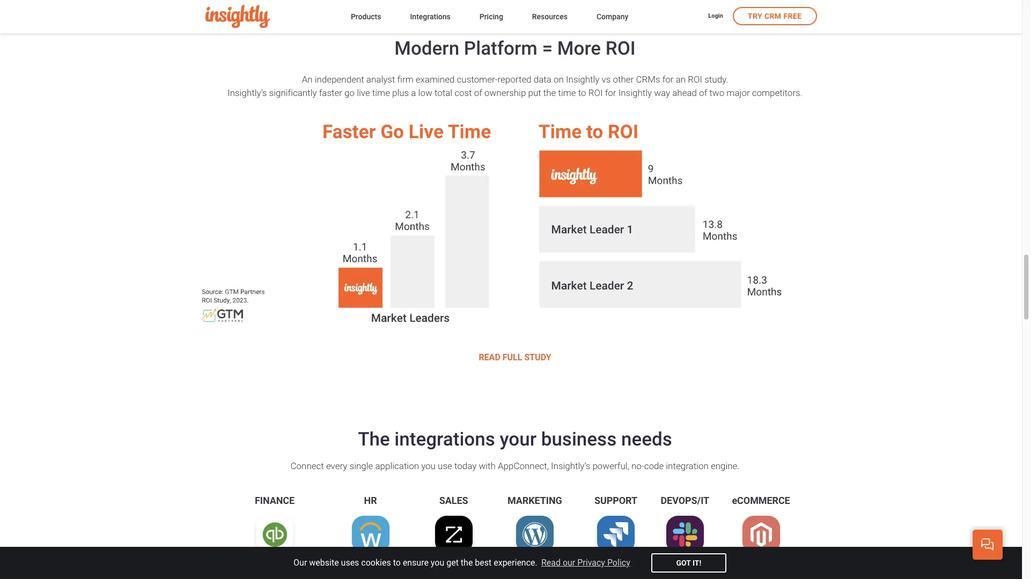 Task type: locate. For each thing, give the bounding box(es) containing it.
0 vertical spatial insightly
[[566, 74, 600, 85]]

no-
[[632, 461, 644, 472]]

you left get
[[431, 558, 445, 568]]

for left the an on the top right of page
[[663, 74, 674, 85]]

of left the two
[[699, 88, 708, 98]]

you inside the cookieconsent dialog
[[431, 558, 445, 568]]

the
[[544, 88, 556, 98], [461, 558, 473, 568]]

full
[[503, 353, 522, 363]]

two
[[710, 88, 725, 98]]

0 horizontal spatial of
[[474, 88, 482, 98]]

=
[[542, 38, 553, 60]]

try crm free link
[[733, 7, 817, 25]]

1 horizontal spatial to
[[579, 88, 586, 98]]

0 vertical spatial to
[[579, 88, 586, 98]]

1 horizontal spatial insightly
[[619, 88, 652, 98]]

to
[[579, 88, 586, 98], [393, 558, 401, 568]]

for down vs
[[605, 88, 617, 98]]

0 vertical spatial roi
[[606, 38, 636, 60]]

roi right the an on the top right of page
[[688, 74, 703, 85]]

pricing
[[480, 12, 503, 21]]

total
[[435, 88, 453, 98]]

engine.
[[711, 461, 740, 472]]

independent
[[315, 74, 364, 85]]

1 vertical spatial insightly
[[619, 88, 652, 98]]

insightly's left the significantly
[[228, 88, 267, 98]]

your
[[500, 429, 537, 451]]

roi
[[606, 38, 636, 60], [688, 74, 703, 85], [589, 88, 603, 98]]

to left ensure
[[393, 558, 401, 568]]

application
[[375, 461, 419, 472]]

needs
[[622, 429, 672, 451]]

insightly's
[[228, 88, 267, 98], [551, 461, 591, 472]]

finance
[[255, 496, 295, 507]]

0 vertical spatial you
[[421, 461, 436, 472]]

of down 'customer-'
[[474, 88, 482, 98]]

an
[[676, 74, 686, 85]]

got it!
[[677, 559, 702, 568]]

0 horizontal spatial time
[[372, 88, 390, 98]]

insightly logo link
[[205, 5, 334, 28]]

online
[[285, 562, 306, 570]]

roi down vs
[[589, 88, 603, 98]]

insightly's down business
[[551, 461, 591, 472]]

insightly
[[566, 74, 600, 85], [619, 88, 652, 98]]

0 vertical spatial the
[[544, 88, 556, 98]]

read
[[542, 558, 561, 568]]

significantly
[[269, 88, 317, 98]]

of
[[474, 88, 482, 98], [699, 88, 708, 98]]

vs
[[602, 74, 611, 85]]

our website uses cookies to ensure you get the best experience. read our privacy policy
[[294, 558, 631, 568]]

it!
[[693, 559, 702, 568]]

study
[[525, 353, 552, 363]]

cookieconsent dialog
[[0, 548, 1023, 580]]

insightly down the 'other'
[[619, 88, 652, 98]]

1 horizontal spatial insightly's
[[551, 461, 591, 472]]

roi up the 'other'
[[606, 38, 636, 60]]

2 time from the left
[[559, 88, 576, 98]]

time down analyst
[[372, 88, 390, 98]]

1 vertical spatial to
[[393, 558, 401, 568]]

integrations
[[395, 429, 495, 451]]

1 horizontal spatial roi
[[606, 38, 636, 60]]

1 horizontal spatial for
[[663, 74, 674, 85]]

devops/it
[[661, 496, 710, 507]]

you left use
[[421, 461, 436, 472]]

connect
[[291, 461, 324, 472]]

zoominfo
[[438, 562, 470, 570]]

you
[[421, 461, 436, 472], [431, 558, 445, 568]]

the integrations your business needs
[[358, 429, 672, 451]]

1 vertical spatial you
[[431, 558, 445, 568]]

0 horizontal spatial the
[[461, 558, 473, 568]]

0 horizontal spatial insightly's
[[228, 88, 267, 98]]

integrations
[[410, 12, 451, 21]]

time
[[372, 88, 390, 98], [559, 88, 576, 98]]

insightly left vs
[[566, 74, 600, 85]]

competitors.
[[752, 88, 803, 98]]

time down on in the right top of the page
[[559, 88, 576, 98]]

connect every single application you use today with appconnect, insightly's powerful, no-code integration engine.
[[291, 461, 740, 472]]

cookies
[[361, 558, 391, 568]]

1 vertical spatial for
[[605, 88, 617, 98]]

appconnect,
[[498, 461, 549, 472]]

the right put
[[544, 88, 556, 98]]

1 horizontal spatial the
[[544, 88, 556, 98]]

1 vertical spatial the
[[461, 558, 473, 568]]

2 vertical spatial roi
[[589, 88, 603, 98]]

products link
[[351, 10, 381, 25]]

go
[[345, 88, 355, 98]]

products
[[351, 12, 381, 21]]

roi study image
[[193, 116, 837, 329]]

the right get
[[461, 558, 473, 568]]

0 vertical spatial insightly's
[[228, 88, 267, 98]]

modern
[[395, 38, 460, 60]]

1 vertical spatial insightly's
[[551, 461, 591, 472]]

to down more
[[579, 88, 586, 98]]

0 horizontal spatial insightly
[[566, 74, 600, 85]]

integration
[[666, 461, 709, 472]]

code
[[644, 461, 664, 472]]

read full study link
[[479, 351, 552, 367]]

0 horizontal spatial to
[[393, 558, 401, 568]]

powerful,
[[593, 461, 630, 472]]

the inside dialog
[[461, 558, 473, 568]]

1 horizontal spatial of
[[699, 88, 708, 98]]

1 horizontal spatial time
[[559, 88, 576, 98]]

plus
[[392, 88, 409, 98]]

faster
[[319, 88, 342, 98]]

0 horizontal spatial roi
[[589, 88, 603, 98]]

firm
[[397, 74, 414, 85]]

2 horizontal spatial roi
[[688, 74, 703, 85]]

quickbooks online
[[243, 562, 306, 570]]

marketing
[[508, 496, 562, 507]]

insightly logo image
[[205, 5, 270, 28]]

2 of from the left
[[699, 88, 708, 98]]

customer-
[[457, 74, 498, 85]]



Task type: vqa. For each thing, say whether or not it's contained in the screenshot.
topmost 'availability'
no



Task type: describe. For each thing, give the bounding box(es) containing it.
crm
[[765, 12, 782, 20]]

hr
[[364, 496, 377, 507]]

major
[[727, 88, 750, 98]]

resources
[[532, 12, 568, 21]]

way
[[654, 88, 670, 98]]

uses
[[341, 558, 359, 568]]

slack
[[676, 562, 694, 570]]

ownership
[[485, 88, 526, 98]]

platform
[[464, 38, 538, 60]]

live
[[357, 88, 370, 98]]

other
[[613, 74, 634, 85]]

single
[[350, 461, 373, 472]]

examined
[[416, 74, 455, 85]]

0 horizontal spatial for
[[605, 88, 617, 98]]

website
[[309, 558, 339, 568]]

jira
[[610, 562, 622, 570]]

business
[[541, 429, 617, 451]]

login link
[[709, 12, 723, 21]]

1 time from the left
[[372, 88, 390, 98]]

ahead
[[673, 88, 697, 98]]

ensure
[[403, 558, 429, 568]]

an independent analyst firm examined customer-reported data on insightly vs other crms for an roi study. insightly's significantly faster go live time plus a low total cost of ownership put the time to roi for insightly way ahead of two major competitors.
[[228, 74, 803, 98]]

got it! button
[[652, 554, 727, 573]]

read full study
[[479, 353, 552, 363]]

integrations link
[[410, 10, 451, 25]]

crms
[[636, 74, 661, 85]]

got
[[677, 559, 691, 568]]

company
[[597, 12, 629, 21]]

data
[[534, 74, 552, 85]]

low
[[418, 88, 433, 98]]

analyst
[[367, 74, 395, 85]]

our
[[294, 558, 307, 568]]

1 of from the left
[[474, 88, 482, 98]]

every
[[326, 461, 348, 472]]

to inside the cookieconsent dialog
[[393, 558, 401, 568]]

the
[[358, 429, 390, 451]]

1 vertical spatial roi
[[688, 74, 703, 85]]

the inside an independent analyst firm examined customer-reported data on insightly vs other crms for an roi study. insightly's significantly faster go live time plus a low total cost of ownership put the time to roi for insightly way ahead of two major competitors.
[[544, 88, 556, 98]]

experience.
[[494, 558, 538, 568]]

put
[[528, 88, 541, 98]]

quickbooks
[[243, 562, 283, 570]]

read our privacy policy button
[[540, 555, 632, 572]]

wordpress
[[517, 562, 553, 570]]

resources link
[[532, 10, 568, 25]]

ecommerce
[[732, 496, 790, 507]]

an
[[302, 74, 313, 85]]

modern platform = more roi
[[395, 38, 636, 60]]

to inside an independent analyst firm examined customer-reported data on insightly vs other crms for an roi study. insightly's significantly faster go live time plus a low total cost of ownership put the time to roi for insightly way ahead of two major competitors.
[[579, 88, 586, 98]]

read
[[479, 353, 501, 363]]

policy
[[608, 558, 631, 568]]

login
[[709, 13, 723, 19]]

try crm free button
[[733, 7, 817, 25]]

get
[[447, 558, 459, 568]]

on
[[554, 74, 564, 85]]

with
[[479, 461, 496, 472]]

more
[[558, 38, 601, 60]]

0 vertical spatial for
[[663, 74, 674, 85]]

best
[[475, 558, 492, 568]]

free
[[784, 12, 802, 20]]

use
[[438, 461, 452, 472]]

insightly's inside an independent analyst firm examined customer-reported data on insightly vs other crms for an roi study. insightly's significantly faster go live time plus a low total cost of ownership put the time to roi for insightly way ahead of two major competitors.
[[228, 88, 267, 98]]

privacy
[[578, 558, 605, 568]]

reported
[[498, 74, 532, 85]]

sales
[[439, 496, 468, 507]]

company link
[[597, 10, 629, 25]]

pricing link
[[480, 10, 503, 25]]

try crm free
[[748, 12, 802, 20]]

today
[[455, 461, 477, 472]]

a
[[411, 88, 416, 98]]

our
[[563, 558, 576, 568]]

study.
[[705, 74, 729, 85]]

workday
[[356, 562, 385, 570]]



